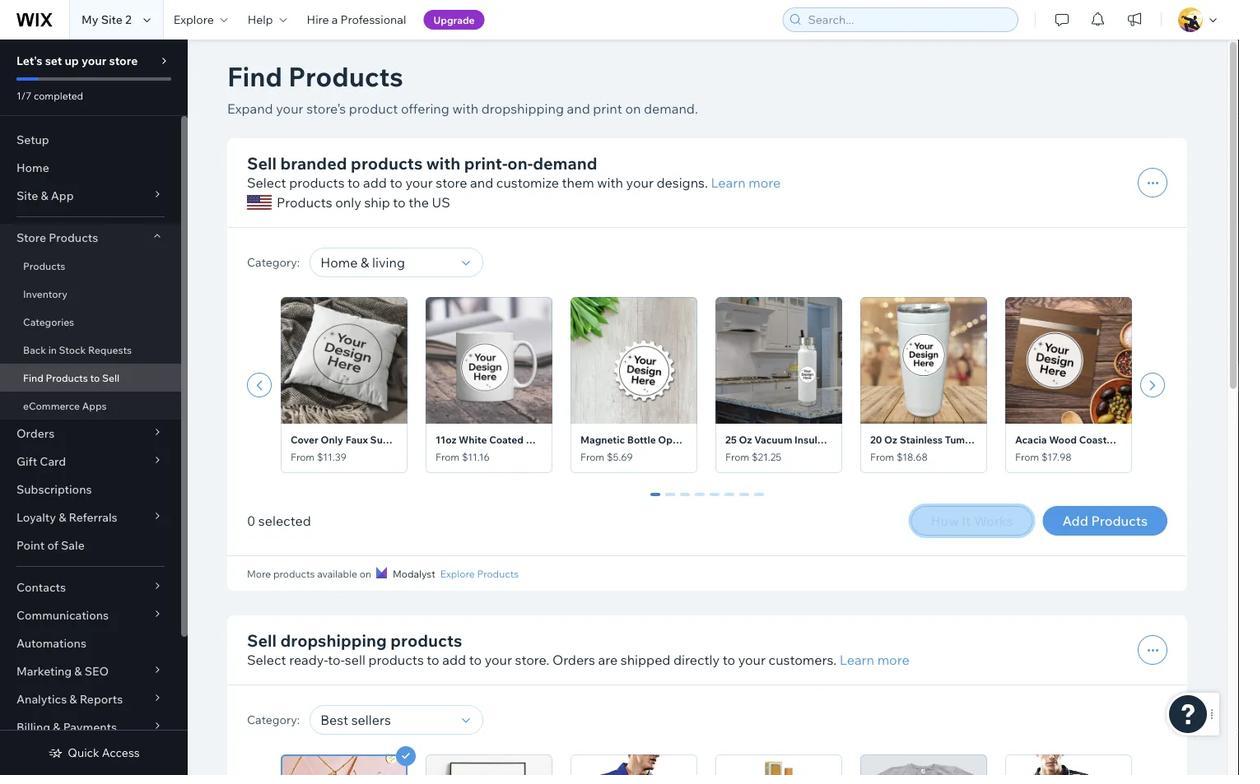Task type: vqa. For each thing, say whether or not it's contained in the screenshot.
topmost 2
yes



Task type: describe. For each thing, give the bounding box(es) containing it.
help button
[[238, 0, 297, 40]]

your left store.
[[485, 652, 512, 669]]

set
[[45, 54, 62, 68]]

0 vertical spatial add
[[363, 175, 387, 191]]

how it works button
[[911, 506, 1033, 536]]

more products available on
[[247, 568, 371, 580]]

gift
[[16, 455, 37, 469]]

find for find products expand your store's product offering with dropshipping and print on demand.
[[227, 60, 282, 93]]

add products button
[[1043, 506, 1168, 536]]

quick access
[[68, 746, 140, 761]]

add inside 'sell dropshipping products select ready-to-sell products to add to your store. orders are shipped directly to your customers. learn more'
[[442, 652, 466, 669]]

0 1 2 3 4 5 6 7
[[651, 493, 763, 510]]

to-
[[328, 652, 345, 669]]

add products
[[1063, 513, 1148, 530]]

up
[[65, 54, 79, 68]]

2 for 1
[[682, 493, 689, 510]]

customize
[[496, 175, 559, 191]]

your left customers.
[[738, 652, 766, 669]]

learn more link for sell dropshipping products
[[840, 651, 910, 670]]

hire a professional link
[[297, 0, 416, 40]]

$11.16
[[462, 451, 490, 464]]

11oz
[[436, 434, 457, 446]]

directly
[[674, 652, 720, 669]]

loyalty
[[16, 511, 56, 525]]

find for find products to sell
[[23, 372, 43, 384]]

my
[[82, 12, 98, 27]]

marketing & seo button
[[0, 658, 181, 686]]

home link
[[0, 154, 181, 182]]

bottle inside magnetic bottle opener from $5.69
[[627, 434, 656, 446]]

my site 2
[[82, 12, 132, 27]]

1/7 completed
[[16, 89, 83, 102]]

your inside sidebar element
[[82, 54, 106, 68]]

loyalty & referrals button
[[0, 504, 181, 532]]

from inside 20 oz stainless tumbler from $18.68
[[870, 451, 894, 464]]

quick access button
[[48, 746, 140, 761]]

to right 'sell'
[[427, 652, 440, 669]]

back in stock requests link
[[0, 336, 181, 364]]

add
[[1063, 513, 1089, 530]]

completed
[[34, 89, 83, 102]]

select inside 'sell dropshipping products select ready-to-sell products to add to your store. orders are shipped directly to your customers. learn more'
[[247, 652, 286, 669]]

store inside sidebar element
[[109, 54, 138, 68]]

billing
[[16, 721, 50, 735]]

products for explore products
[[477, 568, 519, 580]]

selected
[[258, 513, 311, 530]]

sell branded products with print-on-demand
[[247, 153, 597, 173]]

1
[[667, 493, 673, 510]]

2 for site
[[125, 12, 132, 27]]

to left store.
[[469, 652, 482, 669]]

automations link
[[0, 630, 181, 658]]

gift card button
[[0, 448, 181, 476]]

store
[[16, 231, 46, 245]]

quick
[[68, 746, 99, 761]]

$21.25
[[752, 451, 782, 464]]

14")
[[464, 434, 484, 446]]

designs.
[[657, 175, 708, 191]]

orders button
[[0, 420, 181, 448]]

print
[[593, 100, 622, 117]]

0 selected
[[247, 513, 311, 530]]

inventory
[[23, 288, 67, 300]]

bottle inside 25 oz vacuum insulated water bottle from $21.25
[[872, 434, 901, 446]]

requests
[[88, 344, 132, 356]]

products right 'sell'
[[368, 652, 424, 669]]

of inside sidebar element
[[47, 539, 58, 553]]

products for find products to sell
[[46, 372, 88, 384]]

pillow
[[403, 434, 431, 446]]

analytics & reports button
[[0, 686, 181, 714]]

vacuum
[[754, 434, 793, 446]]

demand.
[[644, 100, 698, 117]]

sell dropshipping products select ready-to-sell products to add to your store. orders are shipped directly to your customers. learn more
[[247, 630, 910, 669]]

1 horizontal spatial store
[[436, 175, 467, 191]]

hire
[[307, 12, 329, 27]]

1 select from the top
[[247, 175, 286, 191]]

are
[[598, 652, 618, 669]]

customers.
[[769, 652, 837, 669]]

setup link
[[0, 126, 181, 154]]

coated
[[489, 434, 524, 446]]

& for loyalty
[[59, 511, 66, 525]]

tumbler
[[945, 434, 984, 446]]

orders inside 'sell dropshipping products select ready-to-sell products to add to your store. orders are shipped directly to your customers. learn more'
[[552, 652, 595, 669]]

back in stock requests
[[23, 344, 132, 356]]

& for analytics
[[69, 693, 77, 707]]

product
[[349, 100, 398, 117]]

from inside acacia wood coasters (set of 4) from $17.98
[[1015, 451, 1039, 464]]

oz for 20
[[885, 434, 898, 446]]

professional
[[341, 12, 406, 27]]

modalyst
[[393, 568, 435, 580]]

site inside popup button
[[16, 189, 38, 203]]

find products expand your store's product offering with dropshipping and print on demand.
[[227, 60, 698, 117]]

store.
[[515, 652, 550, 669]]

to left the
[[393, 194, 406, 211]]

app
[[51, 189, 74, 203]]

products down modalyst
[[391, 630, 462, 651]]

your inside find products expand your store's product offering with dropshipping and print on demand.
[[276, 100, 304, 117]]

category: field for sell branded products with print-on-demand
[[316, 249, 457, 277]]

find products to sell link
[[0, 364, 181, 392]]

stock
[[59, 344, 86, 356]]

and inside find products expand your store's product offering with dropshipping and print on demand.
[[567, 100, 590, 117]]

select products to add to your store and customize them with your designs. learn more
[[247, 175, 781, 191]]

from inside magnetic bottle opener from $5.69
[[581, 451, 605, 464]]

analytics & reports
[[16, 693, 123, 707]]

available
[[317, 568, 357, 580]]

to right directly
[[723, 652, 735, 669]]

suede
[[370, 434, 401, 446]]

(set
[[1124, 434, 1144, 446]]

point of sale
[[16, 539, 85, 553]]

branded
[[280, 153, 347, 173]]

let's
[[16, 54, 42, 68]]

point of sale link
[[0, 532, 181, 560]]



Task type: locate. For each thing, give the bounding box(es) containing it.
learn
[[711, 175, 746, 191], [840, 652, 875, 669]]

only
[[321, 434, 343, 446]]

contacts
[[16, 581, 66, 595]]

ship
[[364, 194, 390, 211]]

contacts button
[[0, 574, 181, 602]]

& right loyalty
[[59, 511, 66, 525]]

products right more
[[273, 568, 315, 580]]

2 select from the top
[[247, 652, 286, 669]]

products for store products
[[49, 231, 98, 245]]

0 horizontal spatial 2
[[125, 12, 132, 27]]

2 oz from the left
[[885, 434, 898, 446]]

from
[[291, 451, 315, 464], [436, 451, 460, 464], [581, 451, 605, 464], [726, 451, 750, 464], [870, 451, 894, 464], [1015, 451, 1039, 464]]

1 horizontal spatial more
[[878, 652, 910, 669]]

2 right the my
[[125, 12, 132, 27]]

acacia wood coasters (set of 4) from $17.98
[[1015, 434, 1168, 464]]

store
[[109, 54, 138, 68], [436, 175, 467, 191]]

learn more link right customers.
[[840, 651, 910, 670]]

acacia
[[1015, 434, 1047, 446]]

marketing
[[16, 665, 72, 679]]

explore products
[[440, 568, 519, 580]]

site down home
[[16, 189, 38, 203]]

sell inside 'sell dropshipping products select ready-to-sell products to add to your store. orders are shipped directly to your customers. learn more'
[[247, 630, 277, 651]]

store up us
[[436, 175, 467, 191]]

referrals
[[69, 511, 117, 525]]

0 vertical spatial explore
[[174, 12, 214, 27]]

25
[[726, 434, 737, 446]]

and down print-
[[470, 175, 493, 191]]

0 vertical spatial more
[[749, 175, 781, 191]]

4 from from the left
[[726, 451, 750, 464]]

find up expand
[[227, 60, 282, 93]]

2 bottle from the left
[[872, 434, 901, 446]]

hire a professional
[[307, 12, 406, 27]]

from inside cover only faux suede pillow (14" x 14") from $11.39
[[291, 451, 315, 464]]

& left seo in the left bottom of the page
[[74, 665, 82, 679]]

0 horizontal spatial 0
[[247, 513, 255, 530]]

ecommerce apps link
[[0, 392, 181, 420]]

3 from from the left
[[581, 451, 605, 464]]

oz right 20
[[885, 434, 898, 446]]

learn more link right designs.
[[711, 173, 781, 193]]

$18.68
[[897, 451, 928, 464]]

$11.39
[[317, 451, 347, 464]]

Category: field
[[316, 249, 457, 277], [316, 707, 457, 735]]

& for marketing
[[74, 665, 82, 679]]

6 from from the left
[[1015, 451, 1039, 464]]

1 horizontal spatial dropshipping
[[482, 100, 564, 117]]

and
[[567, 100, 590, 117], [470, 175, 493, 191]]

& inside dropdown button
[[69, 693, 77, 707]]

products only ship to the us
[[277, 194, 450, 211]]

5 from from the left
[[870, 451, 894, 464]]

communications
[[16, 609, 109, 623]]

dropshipping up on- on the top left
[[482, 100, 564, 117]]

sell for sell branded products with print-on-demand
[[247, 153, 277, 173]]

learn more link for sell branded products with print-on-demand
[[711, 173, 781, 193]]

0 horizontal spatial oz
[[739, 434, 752, 446]]

0 vertical spatial with
[[452, 100, 479, 117]]

2
[[125, 12, 132, 27], [682, 493, 689, 510]]

on
[[625, 100, 641, 117], [360, 568, 371, 580]]

insulated
[[795, 434, 839, 446]]

card
[[40, 455, 66, 469]]

0 horizontal spatial bottle
[[627, 434, 656, 446]]

1 vertical spatial 0
[[247, 513, 255, 530]]

0 vertical spatial sell
[[247, 153, 277, 173]]

find inside find products expand your store's product offering with dropshipping and print on demand.
[[227, 60, 282, 93]]

$17.98
[[1042, 451, 1072, 464]]

from inside the 11oz white coated ceramic mug from $11.16
[[436, 451, 460, 464]]

sidebar element
[[0, 40, 188, 776]]

sell left branded
[[247, 153, 277, 173]]

0 horizontal spatial find
[[23, 372, 43, 384]]

explore right modalyst
[[440, 568, 475, 580]]

1 vertical spatial on
[[360, 568, 371, 580]]

1 vertical spatial sell
[[102, 372, 119, 384]]

to up only
[[348, 175, 360, 191]]

0 horizontal spatial dropshipping
[[280, 630, 387, 651]]

2 right 1
[[682, 493, 689, 510]]

category: for sell branded products with print-on-demand
[[247, 255, 300, 270]]

1 horizontal spatial explore
[[440, 568, 475, 580]]

in
[[48, 344, 57, 356]]

0 vertical spatial and
[[567, 100, 590, 117]]

oz right 25
[[739, 434, 752, 446]]

& for site
[[41, 189, 48, 203]]

explore left help
[[174, 12, 214, 27]]

store's
[[306, 100, 346, 117]]

1 horizontal spatial 0
[[651, 493, 660, 510]]

shipped
[[621, 652, 671, 669]]

Search... field
[[803, 8, 1013, 31]]

0 vertical spatial 2
[[125, 12, 132, 27]]

learn inside 'sell dropshipping products select ready-to-sell products to add to your store. orders are shipped directly to your customers. learn more'
[[840, 652, 875, 669]]

select left ready-
[[247, 652, 286, 669]]

to up apps
[[90, 372, 100, 384]]

products link
[[0, 252, 181, 280]]

1 category: field from the top
[[316, 249, 457, 277]]

of left 4)
[[1146, 434, 1156, 446]]

category: field down 'ship' at top left
[[316, 249, 457, 277]]

sell
[[345, 652, 366, 669]]

to inside sidebar element
[[90, 372, 100, 384]]

$5.69
[[607, 451, 633, 464]]

0 vertical spatial of
[[1146, 434, 1156, 446]]

0 horizontal spatial learn
[[711, 175, 746, 191]]

demand
[[533, 153, 597, 173]]

11oz white coated ceramic mug from $11.16
[[436, 434, 589, 464]]

0 vertical spatial learn
[[711, 175, 746, 191]]

more
[[247, 568, 271, 580]]

1 vertical spatial orders
[[552, 652, 595, 669]]

1 vertical spatial add
[[442, 652, 466, 669]]

from down magnetic
[[581, 451, 605, 464]]

products inside button
[[1092, 513, 1148, 530]]

ceramic
[[526, 434, 565, 446]]

point
[[16, 539, 45, 553]]

0 horizontal spatial orders
[[16, 427, 55, 441]]

1 horizontal spatial site
[[101, 12, 123, 27]]

1 vertical spatial select
[[247, 652, 286, 669]]

explore
[[174, 12, 214, 27], [440, 568, 475, 580]]

1 horizontal spatial on
[[625, 100, 641, 117]]

0 left selected
[[247, 513, 255, 530]]

1 vertical spatial explore
[[440, 568, 475, 580]]

2 from from the left
[[436, 451, 460, 464]]

site right the my
[[101, 12, 123, 27]]

find
[[227, 60, 282, 93], [23, 372, 43, 384]]

1 horizontal spatial find
[[227, 60, 282, 93]]

sell down more
[[247, 630, 277, 651]]

with inside find products expand your store's product offering with dropshipping and print on demand.
[[452, 100, 479, 117]]

and left print
[[567, 100, 590, 117]]

of inside acacia wood coasters (set of 4) from $17.98
[[1146, 434, 1156, 446]]

1 vertical spatial category: field
[[316, 707, 457, 735]]

add up 'ship' at top left
[[363, 175, 387, 191]]

access
[[102, 746, 140, 761]]

sell
[[247, 153, 277, 173], [102, 372, 119, 384], [247, 630, 277, 651]]

20 oz stainless tumbler from $18.68
[[870, 434, 984, 464]]

2 category: field from the top
[[316, 707, 457, 735]]

magnetic
[[581, 434, 625, 446]]

print-
[[464, 153, 508, 173]]

find down back
[[23, 372, 43, 384]]

6
[[740, 493, 748, 510]]

0 horizontal spatial and
[[470, 175, 493, 191]]

0 vertical spatial 0
[[651, 493, 660, 510]]

& inside 'dropdown button'
[[59, 511, 66, 525]]

& left reports in the bottom of the page
[[69, 693, 77, 707]]

category:
[[247, 255, 300, 270], [247, 713, 300, 728]]

1 vertical spatial 2
[[682, 493, 689, 510]]

1 horizontal spatial of
[[1146, 434, 1156, 446]]

0 vertical spatial learn more link
[[711, 173, 781, 193]]

0 vertical spatial on
[[625, 100, 641, 117]]

1 vertical spatial and
[[470, 175, 493, 191]]

products inside popup button
[[49, 231, 98, 245]]

0 horizontal spatial site
[[16, 189, 38, 203]]

let's set up your store
[[16, 54, 138, 68]]

1 vertical spatial of
[[47, 539, 58, 553]]

1 vertical spatial with
[[426, 153, 461, 173]]

your right up
[[82, 54, 106, 68]]

bottle up $5.69
[[627, 434, 656, 446]]

on right print
[[625, 100, 641, 117]]

1 vertical spatial learn more link
[[840, 651, 910, 670]]

1 horizontal spatial add
[[442, 652, 466, 669]]

1 from from the left
[[291, 451, 315, 464]]

find products to sell
[[23, 372, 119, 384]]

1 bottle from the left
[[627, 434, 656, 446]]

from down 20
[[870, 451, 894, 464]]

category: for sell dropshipping products
[[247, 713, 300, 728]]

1 horizontal spatial orders
[[552, 652, 595, 669]]

how
[[931, 513, 959, 530]]

products for add products
[[1092, 513, 1148, 530]]

water
[[841, 434, 870, 446]]

us
[[432, 194, 450, 211]]

orders up gift card
[[16, 427, 55, 441]]

from inside 25 oz vacuum insulated water bottle from $21.25
[[726, 451, 750, 464]]

& left app on the top
[[41, 189, 48, 203]]

0 horizontal spatial store
[[109, 54, 138, 68]]

coasters
[[1079, 434, 1122, 446]]

1 vertical spatial site
[[16, 189, 38, 203]]

apps
[[82, 400, 107, 412]]

your left designs.
[[626, 175, 654, 191]]

1 oz from the left
[[739, 434, 752, 446]]

1 horizontal spatial and
[[567, 100, 590, 117]]

more inside 'sell dropshipping products select ready-to-sell products to add to your store. orders are shipped directly to your customers. learn more'
[[878, 652, 910, 669]]

subscriptions
[[16, 483, 92, 497]]

from down cover
[[291, 451, 315, 464]]

select
[[247, 175, 286, 191], [247, 652, 286, 669]]

2 vertical spatial with
[[597, 175, 623, 191]]

of left sale
[[47, 539, 58, 553]]

from down 11oz on the bottom of the page
[[436, 451, 460, 464]]

learn right customers.
[[840, 652, 875, 669]]

0 vertical spatial select
[[247, 175, 286, 191]]

1 horizontal spatial oz
[[885, 434, 898, 446]]

your left store's
[[276, 100, 304, 117]]

products up 'ship' at top left
[[351, 153, 423, 173]]

0 vertical spatial site
[[101, 12, 123, 27]]

0 horizontal spatial add
[[363, 175, 387, 191]]

modalyst link
[[376, 567, 435, 581]]

orders left are
[[552, 652, 595, 669]]

1 horizontal spatial 2
[[682, 493, 689, 510]]

products for find products expand your store's product offering with dropshipping and print on demand.
[[288, 60, 403, 93]]

explore for explore
[[174, 12, 214, 27]]

1 vertical spatial dropshipping
[[280, 630, 387, 651]]

to up 'ship' at top left
[[390, 175, 403, 191]]

find inside sidebar element
[[23, 372, 43, 384]]

products inside find products expand your store's product offering with dropshipping and print on demand.
[[288, 60, 403, 93]]

oz inside 25 oz vacuum insulated water bottle from $21.25
[[739, 434, 752, 446]]

sell down requests
[[102, 372, 119, 384]]

1 vertical spatial category:
[[247, 713, 300, 728]]

0 left 1
[[651, 493, 660, 510]]

marketing & seo
[[16, 665, 109, 679]]

select down branded
[[247, 175, 286, 191]]

cover only faux suede pillow (14" x 14") from $11.39
[[291, 434, 484, 464]]

25 oz vacuum insulated water bottle from $21.25
[[726, 434, 901, 464]]

1 vertical spatial store
[[436, 175, 467, 191]]

1 horizontal spatial learn more link
[[840, 651, 910, 670]]

0 for 0 selected
[[247, 513, 255, 530]]

explore for explore products
[[440, 568, 475, 580]]

site & app
[[16, 189, 74, 203]]

& right the billing
[[53, 721, 61, 735]]

upgrade
[[433, 14, 475, 26]]

faux
[[346, 434, 368, 446]]

dropshipping up 'to-'
[[280, 630, 387, 651]]

categories link
[[0, 308, 181, 336]]

offering
[[401, 100, 450, 117]]

learn right designs.
[[711, 175, 746, 191]]

& for billing
[[53, 721, 61, 735]]

on right available on the bottom left of page
[[360, 568, 371, 580]]

bottle right water
[[872, 434, 901, 446]]

0 vertical spatial category: field
[[316, 249, 457, 277]]

with right them
[[597, 175, 623, 191]]

products down branded
[[289, 175, 345, 191]]

0 horizontal spatial of
[[47, 539, 58, 553]]

category: field down 'sell'
[[316, 707, 457, 735]]

oz for 25
[[739, 434, 752, 446]]

orders inside popup button
[[16, 427, 55, 441]]

0 horizontal spatial on
[[360, 568, 371, 580]]

the
[[409, 194, 429, 211]]

store products
[[16, 231, 98, 245]]

from down 25
[[726, 451, 750, 464]]

loyalty & referrals
[[16, 511, 117, 525]]

sell for sell dropshipping products select ready-to-sell products to add to your store. orders are shipped directly to your customers. learn more
[[247, 630, 277, 651]]

cover
[[291, 434, 319, 446]]

2 category: from the top
[[247, 713, 300, 728]]

with up us
[[426, 153, 461, 173]]

1 category: from the top
[[247, 255, 300, 270]]

explore products link
[[440, 567, 519, 581]]

0 horizontal spatial more
[[749, 175, 781, 191]]

category: field for sell dropshipping products
[[316, 707, 457, 735]]

products
[[351, 153, 423, 173], [289, 175, 345, 191], [273, 568, 315, 580], [391, 630, 462, 651], [368, 652, 424, 669]]

add left store.
[[442, 652, 466, 669]]

0 vertical spatial dropshipping
[[482, 100, 564, 117]]

them
[[562, 175, 594, 191]]

on inside find products expand your store's product offering with dropshipping and print on demand.
[[625, 100, 641, 117]]

0 for 0 1 2 3 4 5 6 7
[[651, 493, 660, 510]]

from down acacia
[[1015, 451, 1039, 464]]

oz inside 20 oz stainless tumbler from $18.68
[[885, 434, 898, 446]]

billing & payments
[[16, 721, 117, 735]]

1 vertical spatial learn
[[840, 652, 875, 669]]

store down my site 2
[[109, 54, 138, 68]]

1 horizontal spatial bottle
[[872, 434, 901, 446]]

0 vertical spatial find
[[227, 60, 282, 93]]

0 vertical spatial category:
[[247, 255, 300, 270]]

dropshipping inside find products expand your store's product offering with dropshipping and print on demand.
[[482, 100, 564, 117]]

&
[[41, 189, 48, 203], [59, 511, 66, 525], [74, 665, 82, 679], [69, 693, 77, 707], [53, 721, 61, 735]]

0 horizontal spatial explore
[[174, 12, 214, 27]]

0 horizontal spatial learn more link
[[711, 173, 781, 193]]

ready-
[[289, 652, 328, 669]]

communications button
[[0, 602, 181, 630]]

1 vertical spatial find
[[23, 372, 43, 384]]

0 vertical spatial orders
[[16, 427, 55, 441]]

sell inside sidebar element
[[102, 372, 119, 384]]

0 vertical spatial store
[[109, 54, 138, 68]]

store products button
[[0, 224, 181, 252]]

white
[[459, 434, 487, 446]]

your up the
[[406, 175, 433, 191]]

dropshipping inside 'sell dropshipping products select ready-to-sell products to add to your store. orders are shipped directly to your customers. learn more'
[[280, 630, 387, 651]]

1 vertical spatial more
[[878, 652, 910, 669]]

1 horizontal spatial learn
[[840, 652, 875, 669]]

2 vertical spatial sell
[[247, 630, 277, 651]]

with right the "offering"
[[452, 100, 479, 117]]

back
[[23, 344, 46, 356]]

works
[[974, 513, 1013, 530]]



